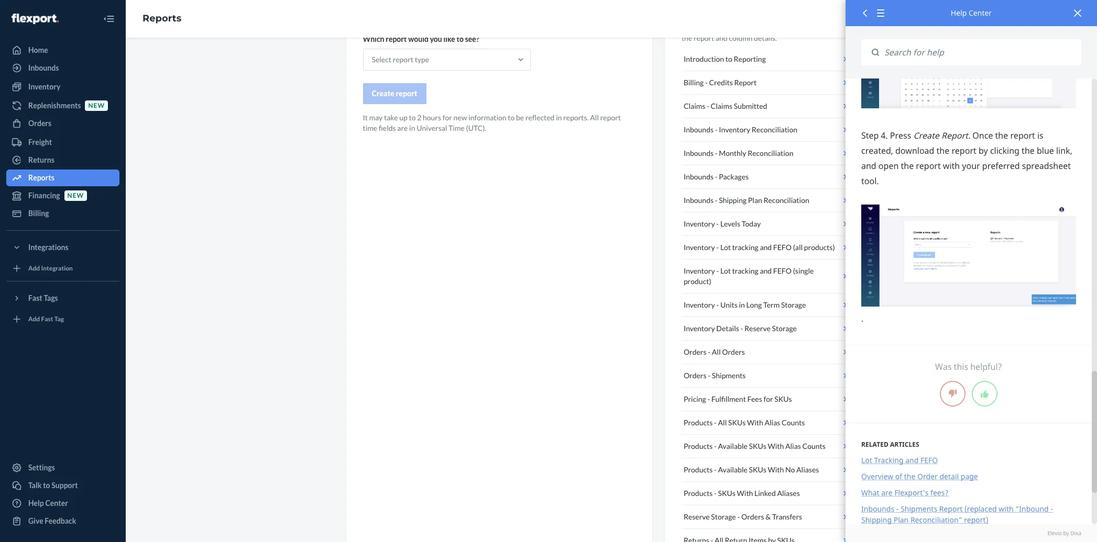 Task type: locate. For each thing, give the bounding box(es) containing it.
to left get
[[782, 23, 789, 32]]

shipments up fulfillment
[[712, 371, 746, 380]]

and left column
[[716, 34, 728, 42]]

articles up the details.
[[757, 23, 781, 32]]

inventory link
[[6, 79, 119, 95]]

claims down credits
[[711, 102, 733, 111]]

tracking down inventory - lot tracking and fefo (all products)
[[732, 267, 759, 276]]

give feedback button
[[6, 513, 119, 530]]

0 vertical spatial billing
[[684, 78, 704, 87]]

products
[[684, 419, 713, 428], [684, 442, 713, 451], [684, 466, 713, 475], [684, 489, 713, 498]]

0 horizontal spatial claims
[[684, 102, 705, 111]]

help up give
[[28, 499, 44, 508]]

all up orders - shipments on the bottom right
[[712, 348, 721, 357]]

report)
[[964, 515, 989, 525]]

which report would you like to see?
[[363, 35, 479, 43]]

0 horizontal spatial help
[[28, 499, 44, 508]]

orders left '&'
[[741, 513, 764, 522]]

1 products from the top
[[684, 419, 713, 428]]

- for inventory - lot tracking and fefo (all products)
[[716, 243, 719, 252]]

in inside button
[[739, 301, 745, 310]]

feedback
[[45, 517, 76, 526]]

skus down pricing - fulfillment fees for skus
[[728, 419, 746, 428]]

0 horizontal spatial reports link
[[6, 170, 119, 187]]

1 horizontal spatial alias
[[785, 442, 801, 451]]

add integration link
[[6, 260, 119, 277]]

add inside add fast tag link
[[28, 316, 40, 324]]

1 vertical spatial add
[[28, 316, 40, 324]]

billing down introduction
[[684, 78, 704, 87]]

lot for inventory - lot tracking and fefo (all products)
[[720, 243, 731, 252]]

1 vertical spatial new
[[454, 113, 467, 122]]

aliases right no
[[796, 466, 819, 475]]

0 horizontal spatial the
[[682, 34, 692, 42]]

tracking for (single
[[732, 267, 759, 276]]

inbounds down home
[[28, 63, 59, 72]]

settings link
[[6, 460, 119, 477]]

0 vertical spatial add
[[28, 265, 40, 273]]

2 horizontal spatial center
[[969, 8, 992, 18]]

overview of the order detail page
[[861, 472, 978, 482]]

help center up search search field
[[951, 8, 992, 18]]

1 horizontal spatial are
[[881, 488, 893, 498]]

see?
[[465, 35, 479, 43]]

to inside button
[[43, 482, 50, 490]]

(utc).
[[466, 124, 486, 133]]

0 horizontal spatial reserve
[[684, 513, 710, 522]]

0 horizontal spatial alias
[[765, 419, 780, 428]]

select
[[372, 55, 391, 64]]

orders up orders - shipments on the bottom right
[[684, 348, 707, 357]]

inbounds inside "button"
[[684, 149, 714, 158]]

with down products - all skus with alias counts button
[[768, 442, 784, 451]]

create report button
[[363, 83, 426, 104]]

inbounds inside inbounds - shipments report (replaced with "inbound - shipping plan reconciliation" report)
[[861, 504, 894, 514]]

0 vertical spatial available
[[718, 442, 748, 451]]

1 tracking from the top
[[732, 243, 759, 252]]

center up column
[[734, 23, 756, 32]]

fast left tag
[[41, 316, 53, 324]]

1 vertical spatial aliases
[[777, 489, 800, 498]]

2 vertical spatial new
[[67, 192, 84, 200]]

1 horizontal spatial center
[[734, 23, 756, 32]]

skus for products - all skus with alias counts
[[728, 419, 746, 428]]

2 vertical spatial in
[[739, 301, 745, 310]]

you
[[430, 35, 442, 43]]

1 vertical spatial report
[[939, 504, 963, 514]]

orders up 'pricing'
[[684, 371, 707, 380]]

- for orders - all orders
[[708, 348, 711, 357]]

2 available from the top
[[718, 466, 748, 475]]

inbounds left packages
[[684, 172, 714, 181]]

products for products - available skus with alias counts
[[684, 442, 713, 451]]

report left the type
[[393, 55, 413, 64]]

2 horizontal spatial in
[[739, 301, 745, 310]]

- up reserve storage - orders & transfers
[[714, 489, 717, 498]]

tracking
[[732, 243, 759, 252], [732, 267, 759, 276]]

to right talk
[[43, 482, 50, 490]]

reserve down long on the right of page
[[745, 324, 771, 333]]

aliases right linked
[[777, 489, 800, 498]]

in left reports.
[[556, 113, 562, 122]]

it
[[363, 113, 368, 122]]

inventory inside inventory - lot tracking and fefo (single product)
[[684, 267, 715, 276]]

0 vertical spatial help
[[951, 8, 967, 18]]

1 vertical spatial help
[[717, 23, 732, 32]]

for up time
[[443, 113, 452, 122]]

add fast tag
[[28, 316, 64, 324]]

skus for products - available skus with alias counts
[[749, 442, 766, 451]]

- up orders - shipments on the bottom right
[[708, 348, 711, 357]]

fefo up order
[[921, 456, 938, 466]]

inventory details - reserve storage
[[684, 324, 797, 333]]

inbounds down the what
[[861, 504, 894, 514]]

inbounds for inbounds - packages
[[684, 172, 714, 181]]

add down "fast tags"
[[28, 316, 40, 324]]

report inside button
[[396, 89, 417, 98]]

0 vertical spatial counts
[[782, 419, 805, 428]]

2 vertical spatial reconciliation
[[764, 196, 809, 205]]

new up time
[[454, 113, 467, 122]]

inventory for inventory - lot tracking and fefo (all products)
[[684, 243, 715, 252]]

alias up no
[[785, 442, 801, 451]]

lot inside inventory - lot tracking and fefo (single product)
[[720, 267, 731, 276]]

1 horizontal spatial in
[[556, 113, 562, 122]]

1 vertical spatial storage
[[772, 324, 797, 333]]

products inside the products - skus with linked aliases button
[[684, 489, 713, 498]]

report down reporting at right top
[[734, 78, 757, 87]]

1 vertical spatial available
[[718, 466, 748, 475]]

inventory - units in long term storage button
[[682, 294, 852, 318]]

report for credits
[[734, 78, 757, 87]]

was this helpful?
[[935, 361, 1002, 373]]

available down products - all skus with alias counts
[[718, 442, 748, 451]]

1 horizontal spatial shipments
[[901, 504, 937, 514]]

these
[[698, 23, 715, 32]]

2 products from the top
[[684, 442, 713, 451]]

for right fees
[[764, 395, 773, 404]]

shipments inside inbounds - shipments report (replaced with "inbound - shipping plan reconciliation" report)
[[901, 504, 937, 514]]

0 vertical spatial for
[[443, 113, 452, 122]]

skus up products - available skus with no aliases
[[749, 442, 766, 451]]

2 vertical spatial fefo
[[921, 456, 938, 466]]

for inside it may take up to 2 hours for new information to be reflected in reports. all report time fields are in universal time (utc).
[[443, 113, 452, 122]]

0 horizontal spatial for
[[443, 113, 452, 122]]

tracking down today
[[732, 243, 759, 252]]

inventory - levels today button
[[682, 213, 852, 236]]

new for financing
[[67, 192, 84, 200]]

orders - all orders button
[[682, 341, 852, 365]]

0 vertical spatial all
[[590, 113, 599, 122]]

inventory - lot tracking and fefo (single product)
[[684, 267, 814, 286]]

4 products from the top
[[684, 489, 713, 498]]

talk to support
[[28, 482, 78, 490]]

- up inventory - units in long term storage
[[716, 267, 719, 276]]

0 horizontal spatial in
[[409, 124, 415, 133]]

- left monthly
[[715, 149, 718, 158]]

0 vertical spatial shipments
[[712, 371, 746, 380]]

inbounds inside button
[[684, 196, 714, 205]]

3 products from the top
[[684, 466, 713, 475]]

what
[[861, 488, 880, 498]]

are down up
[[397, 124, 408, 133]]

- down billing - credits report
[[707, 102, 709, 111]]

billing for billing - credits report
[[684, 78, 704, 87]]

counts
[[782, 419, 805, 428], [802, 442, 826, 451]]

1 vertical spatial tracking
[[732, 267, 759, 276]]

in left universal
[[409, 124, 415, 133]]

tracking inside inventory - lot tracking and fefo (all products) button
[[732, 243, 759, 252]]

financing
[[28, 191, 60, 200]]

orders
[[28, 119, 51, 128], [684, 348, 707, 357], [722, 348, 745, 357], [684, 371, 707, 380], [741, 513, 764, 522]]

1 horizontal spatial help
[[717, 23, 732, 32]]

0 vertical spatial tracking
[[732, 243, 759, 252]]

fefo left (all
[[773, 243, 792, 252]]

0 vertical spatial fast
[[28, 294, 42, 303]]

orders for orders - all orders
[[684, 348, 707, 357]]

reconciliation inside "button"
[[748, 149, 794, 158]]

a
[[802, 23, 806, 32]]

1 add from the top
[[28, 265, 40, 273]]

which
[[363, 35, 384, 43]]

1 claims from the left
[[684, 102, 705, 111]]

help center
[[951, 8, 992, 18], [28, 499, 68, 508]]

are
[[397, 124, 408, 133], [881, 488, 893, 498]]

claims down billing - credits report
[[684, 102, 705, 111]]

report inside inbounds - shipments report (replaced with "inbound - shipping plan reconciliation" report)
[[939, 504, 963, 514]]

the
[[682, 34, 692, 42], [904, 472, 916, 482]]

by
[[1063, 530, 1069, 537]]

1 horizontal spatial reports link
[[143, 13, 181, 24]]

2 horizontal spatial new
[[454, 113, 467, 122]]

reconciliation down inbounds - inventory reconciliation button
[[748, 149, 794, 158]]

inbounds for inbounds
[[28, 63, 59, 72]]

with for products - available skus with alias counts
[[768, 442, 784, 451]]

support
[[51, 482, 78, 490]]

freight link
[[6, 134, 119, 151]]

in left long on the right of page
[[739, 301, 745, 310]]

- for inbounds - packages
[[715, 172, 718, 181]]

tracking inside inventory - lot tracking and fefo (single product)
[[732, 267, 759, 276]]

- for products - all skus with alias counts
[[714, 419, 717, 428]]

help inside help center "link"
[[28, 499, 44, 508]]

- inside inventory - lot tracking and fefo (single product)
[[716, 267, 719, 276]]

reports link
[[143, 13, 181, 24], [6, 170, 119, 187]]

new
[[88, 102, 105, 110], [454, 113, 467, 122], [67, 192, 84, 200]]

and down inventory - levels today button
[[760, 243, 772, 252]]

1 horizontal spatial reserve
[[745, 324, 771, 333]]

are inside it may take up to 2 hours for new information to be reflected in reports. all report time fields are in universal time (utc).
[[397, 124, 408, 133]]

fees
[[747, 395, 762, 404]]

inventory for inventory - levels today
[[684, 220, 715, 228]]

0 horizontal spatial articles
[[757, 23, 781, 32]]

- left credits
[[705, 78, 708, 87]]

1 vertical spatial for
[[764, 395, 773, 404]]

report for select report type
[[393, 55, 413, 64]]

1 vertical spatial fast
[[41, 316, 53, 324]]

- down inventory - levels today
[[716, 243, 719, 252]]

report down these
[[694, 34, 714, 42]]

hours
[[423, 113, 441, 122]]

1 horizontal spatial reports
[[143, 13, 181, 24]]

2 claims from the left
[[711, 102, 733, 111]]

- left units
[[716, 301, 719, 310]]

storage down products - skus with linked aliases
[[711, 513, 736, 522]]

0 vertical spatial aliases
[[796, 466, 819, 475]]

2 tracking from the top
[[732, 267, 759, 276]]

2 add from the top
[[28, 316, 40, 324]]

fefo
[[773, 243, 792, 252], [773, 267, 792, 276], [921, 456, 938, 466]]

what are flexport's fees?
[[861, 488, 949, 498]]

Search search field
[[879, 39, 1081, 66]]

to left be
[[508, 113, 515, 122]]

inventory inside button
[[684, 324, 715, 333]]

storage down term
[[772, 324, 797, 333]]

0 vertical spatial plan
[[748, 196, 762, 205]]

to inside 'button'
[[726, 54, 732, 63]]

and inside visit these help center articles to get a description of the report and column details.
[[716, 34, 728, 42]]

inventory - units in long term storage
[[684, 301, 806, 310]]

of inside visit these help center articles to get a description of the report and column details.
[[845, 23, 852, 32]]

0 horizontal spatial billing
[[28, 209, 49, 218]]

report inside button
[[734, 78, 757, 87]]

tracking
[[874, 456, 904, 466]]

1 vertical spatial reports
[[28, 173, 54, 182]]

- down what are flexport's fees?
[[896, 504, 899, 514]]

lot
[[720, 243, 731, 252], [720, 267, 731, 276], [861, 456, 872, 466]]

- for pricing - fulfillment fees for skus
[[708, 395, 710, 404]]

with left no
[[768, 466, 784, 475]]

reserve inside button
[[684, 513, 710, 522]]

- for inbounds - shipments report (replaced with "inbound - shipping plan reconciliation" report)
[[896, 504, 899, 514]]

inbounds - packages
[[684, 172, 749, 181]]

skus down orders - shipments button
[[775, 395, 792, 404]]

- for inbounds - shipping plan reconciliation
[[715, 196, 718, 205]]

1 vertical spatial plan
[[894, 515, 909, 525]]

billing inside button
[[684, 78, 704, 87]]

billing - credits report button
[[682, 71, 852, 95]]

inbounds for inbounds - inventory reconciliation
[[684, 125, 714, 134]]

1 vertical spatial shipments
[[901, 504, 937, 514]]

counts for products - available skus with alias counts
[[802, 442, 826, 451]]

- down claims - claims submitted
[[715, 125, 718, 134]]

inventory up product)
[[684, 267, 715, 276]]

long
[[746, 301, 762, 310]]

- down products - all skus with alias counts
[[714, 442, 717, 451]]

1 vertical spatial in
[[409, 124, 415, 133]]

reconciliation
[[752, 125, 797, 134], [748, 149, 794, 158], [764, 196, 809, 205]]

- down inbounds - packages
[[715, 196, 718, 205]]

new for replenishments
[[88, 102, 105, 110]]

1 vertical spatial fefo
[[773, 267, 792, 276]]

0 horizontal spatial reports
[[28, 173, 54, 182]]

may
[[369, 113, 383, 122]]

1 vertical spatial are
[[881, 488, 893, 498]]

elevio
[[1048, 530, 1062, 537]]

all inside it may take up to 2 hours for new information to be reflected in reports. all report time fields are in universal time (utc).
[[590, 113, 599, 122]]

1 horizontal spatial help center
[[951, 8, 992, 18]]

lot inside button
[[720, 243, 731, 252]]

elevio by dixa
[[1048, 530, 1081, 537]]

0 vertical spatial new
[[88, 102, 105, 110]]

0 horizontal spatial report
[[734, 78, 757, 87]]

shipping down packages
[[719, 196, 747, 205]]

flexport logo image
[[12, 13, 59, 24]]

1 available from the top
[[718, 442, 748, 451]]

help center inside "link"
[[28, 499, 68, 508]]

1 vertical spatial shipping
[[861, 515, 892, 525]]

1 vertical spatial help center
[[28, 499, 68, 508]]

shipping down the what
[[861, 515, 892, 525]]

1 horizontal spatial billing
[[684, 78, 704, 87]]

inbounds up inbounds - packages
[[684, 149, 714, 158]]

add for add fast tag
[[28, 316, 40, 324]]

to inside visit these help center articles to get a description of the report and column details.
[[782, 23, 789, 32]]

fields
[[379, 124, 396, 133]]

with down fees
[[747, 419, 763, 428]]

lot up units
[[720, 267, 731, 276]]

1 vertical spatial billing
[[28, 209, 49, 218]]

reconciliation down inbounds - packages button
[[764, 196, 809, 205]]

reconciliation inside button
[[752, 125, 797, 134]]

products inside products - available skus with no aliases button
[[684, 466, 713, 475]]

center inside help center "link"
[[45, 499, 68, 508]]

- for claims - claims submitted
[[707, 102, 709, 111]]

lot down inventory - levels today
[[720, 243, 731, 252]]

help up search search field
[[951, 8, 967, 18]]

inventory
[[28, 82, 60, 91], [719, 125, 750, 134], [684, 220, 715, 228], [684, 243, 715, 252], [684, 267, 715, 276], [684, 301, 715, 310], [684, 324, 715, 333]]

available up products - skus with linked aliases
[[718, 466, 748, 475]]

0 vertical spatial storage
[[781, 301, 806, 310]]

shipments for inbounds
[[901, 504, 937, 514]]

1 horizontal spatial plan
[[894, 515, 909, 525]]

tracking for (all
[[732, 243, 759, 252]]

integration
[[41, 265, 73, 273]]

alias for products - all skus with alias counts
[[765, 419, 780, 428]]

1 vertical spatial the
[[904, 472, 916, 482]]

help
[[951, 8, 967, 18], [717, 23, 732, 32], [28, 499, 44, 508]]

up
[[399, 113, 408, 122]]

2 vertical spatial center
[[45, 499, 68, 508]]

create report
[[372, 89, 417, 98]]

inbounds - shipments report (replaced with "inbound - shipping plan reconciliation" report)
[[861, 504, 1053, 525]]

billing down financing
[[28, 209, 49, 218]]

reconciliation"
[[911, 515, 962, 525]]

products inside products - all skus with alias counts button
[[684, 419, 713, 428]]

0 horizontal spatial shipments
[[712, 371, 746, 380]]

available for products - available skus with alias counts
[[718, 442, 748, 451]]

center inside visit these help center articles to get a description of the report and column details.
[[734, 23, 756, 32]]

inventory down inventory - levels today
[[684, 243, 715, 252]]

create
[[372, 89, 394, 98]]

skus for products - available skus with no aliases
[[749, 466, 766, 475]]

- for inventory - units in long term storage
[[716, 301, 719, 310]]

- for products - available skus with alias counts
[[714, 442, 717, 451]]

billing - credits report
[[684, 78, 757, 87]]

get
[[791, 23, 801, 32]]

visit
[[682, 23, 696, 32]]

to left reporting at right top
[[726, 54, 732, 63]]

(all
[[793, 243, 803, 252]]

2 vertical spatial help
[[28, 499, 44, 508]]

- down products - skus with linked aliases
[[737, 513, 740, 522]]

1 horizontal spatial report
[[939, 504, 963, 514]]

-
[[705, 78, 708, 87], [707, 102, 709, 111], [715, 125, 718, 134], [715, 149, 718, 158], [715, 172, 718, 181], [715, 196, 718, 205], [716, 220, 719, 228], [716, 243, 719, 252], [716, 267, 719, 276], [716, 301, 719, 310], [741, 324, 743, 333], [708, 348, 711, 357], [708, 371, 711, 380], [708, 395, 710, 404], [714, 419, 717, 428], [714, 442, 717, 451], [714, 466, 717, 475], [714, 489, 717, 498], [896, 504, 899, 514], [1051, 504, 1053, 514], [737, 513, 740, 522]]

inbounds for inbounds - shipping plan reconciliation
[[684, 196, 714, 205]]

fast left tags
[[28, 294, 42, 303]]

report right create
[[396, 89, 417, 98]]

1 horizontal spatial for
[[764, 395, 773, 404]]

0 horizontal spatial shipping
[[719, 196, 747, 205]]

fefo inside button
[[773, 243, 792, 252]]

1 vertical spatial articles
[[890, 440, 919, 449]]

reports
[[143, 13, 181, 24], [28, 173, 54, 182]]

1 vertical spatial alias
[[785, 442, 801, 451]]

1 vertical spatial reconciliation
[[748, 149, 794, 158]]

returns link
[[6, 152, 119, 169]]

add
[[28, 265, 40, 273], [28, 316, 40, 324]]

1 horizontal spatial of
[[895, 472, 902, 482]]

- inside "button"
[[715, 149, 718, 158]]

new up orders link
[[88, 102, 105, 110]]

fast tags button
[[6, 290, 119, 307]]

lot tracking and fefo
[[861, 456, 938, 466]]

reserve
[[745, 324, 771, 333], [684, 513, 710, 522]]

inbounds down claims - claims submitted
[[684, 125, 714, 134]]

inventory down product)
[[684, 301, 715, 310]]

0 vertical spatial fefo
[[773, 243, 792, 252]]

reconciliation down claims - claims submitted 'button'
[[752, 125, 797, 134]]

inbounds - inventory reconciliation button
[[682, 118, 852, 142]]

fefo inside inventory - lot tracking and fefo (single product)
[[773, 267, 792, 276]]

billing
[[684, 78, 704, 87], [28, 209, 49, 218]]

shipments for orders
[[712, 371, 746, 380]]

shipping inside inbounds - shipments report (replaced with "inbound - shipping plan reconciliation" report)
[[861, 515, 892, 525]]

0 horizontal spatial new
[[67, 192, 84, 200]]

details.
[[754, 34, 777, 42]]

- inside 'button'
[[707, 102, 709, 111]]

aliases inside button
[[796, 466, 819, 475]]

- for billing - credits report
[[705, 78, 708, 87]]

all right reports.
[[590, 113, 599, 122]]

with inside button
[[737, 489, 753, 498]]

0 vertical spatial in
[[556, 113, 562, 122]]

2 vertical spatial lot
[[861, 456, 872, 466]]

1 horizontal spatial shipping
[[861, 515, 892, 525]]

0 vertical spatial reserve
[[745, 324, 771, 333]]

are right the what
[[881, 488, 893, 498]]

center down talk to support on the bottom left of page
[[45, 499, 68, 508]]

storage right term
[[781, 301, 806, 310]]

products for products - all skus with alias counts
[[684, 419, 713, 428]]

0 horizontal spatial of
[[845, 23, 852, 32]]

add left integration
[[28, 265, 40, 273]]

- up products - skus with linked aliases
[[714, 466, 717, 475]]

orders down details
[[722, 348, 745, 357]]

- right 'pricing'
[[708, 395, 710, 404]]

fees?
[[931, 488, 949, 498]]

0 vertical spatial report
[[734, 78, 757, 87]]

1 horizontal spatial claims
[[711, 102, 733, 111]]

0 vertical spatial articles
[[757, 23, 781, 32]]

- down fulfillment
[[714, 419, 717, 428]]

center
[[969, 8, 992, 18], [734, 23, 756, 32], [45, 499, 68, 508]]

orders - all orders
[[684, 348, 745, 357]]

helpful?
[[970, 361, 1002, 373]]

inventory - lot tracking and fefo (single product) button
[[682, 260, 852, 294]]

report for which report would you like to see?
[[386, 35, 407, 43]]

1 vertical spatial all
[[712, 348, 721, 357]]

- down orders - all orders
[[708, 371, 711, 380]]

2 horizontal spatial help
[[951, 8, 967, 18]]

plan up today
[[748, 196, 762, 205]]

1 horizontal spatial new
[[88, 102, 105, 110]]

0 horizontal spatial help center
[[28, 499, 68, 508]]

products inside products - available skus with alias counts button
[[684, 442, 713, 451]]

inventory - lot tracking and fefo (all products) button
[[682, 236, 852, 260]]

1 vertical spatial counts
[[802, 442, 826, 451]]

inbounds - monthly reconciliation
[[684, 149, 794, 158]]

all
[[590, 113, 599, 122], [712, 348, 721, 357], [718, 419, 727, 428]]

0 vertical spatial shipping
[[719, 196, 747, 205]]

all down fulfillment
[[718, 419, 727, 428]]

shipments inside button
[[712, 371, 746, 380]]

0 horizontal spatial are
[[397, 124, 408, 133]]

1 vertical spatial center
[[734, 23, 756, 32]]

1 horizontal spatial the
[[904, 472, 916, 482]]

report up 'select report type'
[[386, 35, 407, 43]]

0 vertical spatial the
[[682, 34, 692, 42]]

of right description
[[845, 23, 852, 32]]



Task type: describe. For each thing, give the bounding box(es) containing it.
plan inside inbounds - shipments report (replaced with "inbound - shipping plan reconciliation" report)
[[894, 515, 909, 525]]

- for products - skus with linked aliases
[[714, 489, 717, 498]]

products for products - skus with linked aliases
[[684, 489, 713, 498]]

orders - shipments
[[684, 371, 746, 380]]

products - skus with linked aliases
[[684, 489, 800, 498]]

this
[[954, 361, 968, 373]]

flexport's
[[895, 488, 929, 498]]

2 vertical spatial storage
[[711, 513, 736, 522]]

reports.
[[563, 113, 589, 122]]

close navigation image
[[103, 13, 115, 25]]

was
[[935, 361, 952, 373]]

integrations
[[28, 243, 68, 252]]

replenishments
[[28, 101, 81, 110]]

product)
[[684, 277, 711, 286]]

0 vertical spatial reports link
[[143, 13, 181, 24]]

details
[[716, 324, 739, 333]]

fulfillment
[[712, 395, 746, 404]]

all for orders
[[712, 348, 721, 357]]

plan inside button
[[748, 196, 762, 205]]

term
[[763, 301, 780, 310]]

inventory - lot tracking and fefo (all products)
[[684, 243, 835, 252]]

talk to support button
[[6, 478, 119, 495]]

orders for orders
[[28, 119, 51, 128]]

billing link
[[6, 205, 119, 222]]

report inside it may take up to 2 hours for new information to be reflected in reports. all report time fields are in universal time (utc).
[[600, 113, 621, 122]]

pricing - fulfillment fees for skus button
[[682, 388, 852, 412]]

detail
[[940, 472, 959, 482]]

reserve inside button
[[745, 324, 771, 333]]

inbounds - packages button
[[682, 166, 852, 189]]

2
[[417, 113, 421, 122]]

universal
[[417, 124, 447, 133]]

and inside button
[[760, 243, 772, 252]]

products for products - available skus with no aliases
[[684, 466, 713, 475]]

inbounds for inbounds - monthly reconciliation
[[684, 149, 714, 158]]

with for products - available skus with no aliases
[[768, 466, 784, 475]]

introduction to reporting button
[[682, 48, 852, 71]]

pricing - fulfillment fees for skus
[[684, 395, 792, 404]]

report for shipments
[[939, 504, 963, 514]]

inbounds - monthly reconciliation button
[[682, 142, 852, 166]]

- for inventory - lot tracking and fefo (single product)
[[716, 267, 719, 276]]

inbounds link
[[6, 60, 119, 76]]

order
[[917, 472, 938, 482]]

inventory for inventory - units in long term storage
[[684, 301, 715, 310]]

inbounds - shipping plan reconciliation button
[[682, 189, 852, 213]]

skus inside button
[[718, 489, 736, 498]]

with
[[999, 504, 1014, 514]]

introduction to reporting
[[684, 54, 766, 63]]

fefo for (all
[[773, 243, 792, 252]]

reporting
[[734, 54, 766, 63]]

reconciliation for inbounds - inventory reconciliation
[[752, 125, 797, 134]]

related
[[861, 440, 889, 449]]

orders - shipments button
[[682, 365, 852, 388]]

1 vertical spatial of
[[895, 472, 902, 482]]

orders for orders - shipments
[[684, 371, 707, 380]]

fast tags
[[28, 294, 58, 303]]

information
[[468, 113, 506, 122]]

billing for billing
[[28, 209, 49, 218]]

articles inside visit these help center articles to get a description of the report and column details.
[[757, 23, 781, 32]]

aliases inside button
[[777, 489, 800, 498]]

inbounds for inbounds - shipments report (replaced with "inbound - shipping plan reconciliation" report)
[[861, 504, 894, 514]]

inbounds - shipping plan reconciliation
[[684, 196, 809, 205]]

for inside button
[[764, 395, 773, 404]]

dixa
[[1071, 530, 1081, 537]]

reflected
[[525, 113, 555, 122]]

storage inside button
[[772, 324, 797, 333]]

1 vertical spatial reports link
[[6, 170, 119, 187]]

column
[[729, 34, 753, 42]]

- for inbounds - monthly reconciliation
[[715, 149, 718, 158]]

levels
[[720, 220, 740, 228]]

credits
[[709, 78, 733, 87]]

reconciliation for inbounds - monthly reconciliation
[[748, 149, 794, 158]]

inventory - levels today
[[684, 220, 761, 228]]

inventory for inventory - lot tracking and fefo (single product)
[[684, 267, 715, 276]]

&
[[766, 513, 771, 522]]

available for products - available skus with no aliases
[[718, 466, 748, 475]]

today
[[742, 220, 761, 228]]

submitted
[[734, 102, 767, 111]]

- for inventory - levels today
[[716, 220, 719, 228]]

and up overview of the order detail page
[[905, 456, 919, 466]]

fefo for (single
[[773, 267, 792, 276]]

- right the "inbound
[[1051, 504, 1053, 514]]

to left 2
[[409, 113, 416, 122]]

it may take up to 2 hours for new information to be reflected in reports. all report time fields are in universal time (utc).
[[363, 113, 621, 133]]

report for create report
[[396, 89, 417, 98]]

reserve storage - orders & transfers button
[[682, 506, 852, 530]]

- for inbounds - inventory reconciliation
[[715, 125, 718, 134]]

description
[[808, 23, 844, 32]]

be
[[516, 113, 524, 122]]

new inside it may take up to 2 hours for new information to be reflected in reports. all report time fields are in universal time (utc).
[[454, 113, 467, 122]]

products - available skus with no aliases
[[684, 466, 819, 475]]

- for products - available skus with no aliases
[[714, 466, 717, 475]]

take
[[384, 113, 398, 122]]

- for orders - shipments
[[708, 371, 711, 380]]

counts for products - all skus with alias counts
[[782, 419, 805, 428]]

all for products
[[718, 419, 727, 428]]

to right like
[[457, 35, 464, 43]]

time
[[363, 124, 377, 133]]

add fast tag link
[[6, 311, 119, 328]]

with for products - all skus with alias counts
[[747, 419, 763, 428]]

products - available skus with no aliases button
[[682, 459, 852, 483]]

inventory for inventory
[[28, 82, 60, 91]]

0 vertical spatial help center
[[951, 8, 992, 18]]

0 vertical spatial center
[[969, 8, 992, 18]]

- right details
[[741, 324, 743, 333]]

page
[[961, 472, 978, 482]]

report inside visit these help center articles to get a description of the report and column details.
[[694, 34, 714, 42]]

help inside visit these help center articles to get a description of the report and column details.
[[717, 23, 732, 32]]

(single
[[793, 267, 814, 276]]

inventory details - reserve storage button
[[682, 318, 852, 341]]

shipping inside button
[[719, 196, 747, 205]]

transfers
[[772, 513, 802, 522]]

freight
[[28, 138, 52, 147]]

select report type
[[372, 55, 429, 64]]

returns
[[28, 156, 54, 165]]

fast inside dropdown button
[[28, 294, 42, 303]]

alias for products - available skus with alias counts
[[785, 442, 801, 451]]

elevio by dixa link
[[861, 530, 1081, 538]]

lot for inventory - lot tracking and fefo (single product)
[[720, 267, 731, 276]]

inventory for inventory details - reserve storage
[[684, 324, 715, 333]]

help center link
[[6, 496, 119, 512]]

add for add integration
[[28, 265, 40, 273]]

the inside visit these help center articles to get a description of the report and column details.
[[682, 34, 692, 42]]

and inside inventory - lot tracking and fefo (single product)
[[760, 267, 772, 276]]

packages
[[719, 172, 749, 181]]

inbounds - inventory reconciliation
[[684, 125, 797, 134]]

inventory up monthly
[[719, 125, 750, 134]]

would
[[408, 35, 429, 43]]

reconciliation inside button
[[764, 196, 809, 205]]

1 horizontal spatial articles
[[890, 440, 919, 449]]

monthly
[[719, 149, 746, 158]]



Task type: vqa. For each thing, say whether or not it's contained in the screenshot.
"Lot" to the bottom
yes



